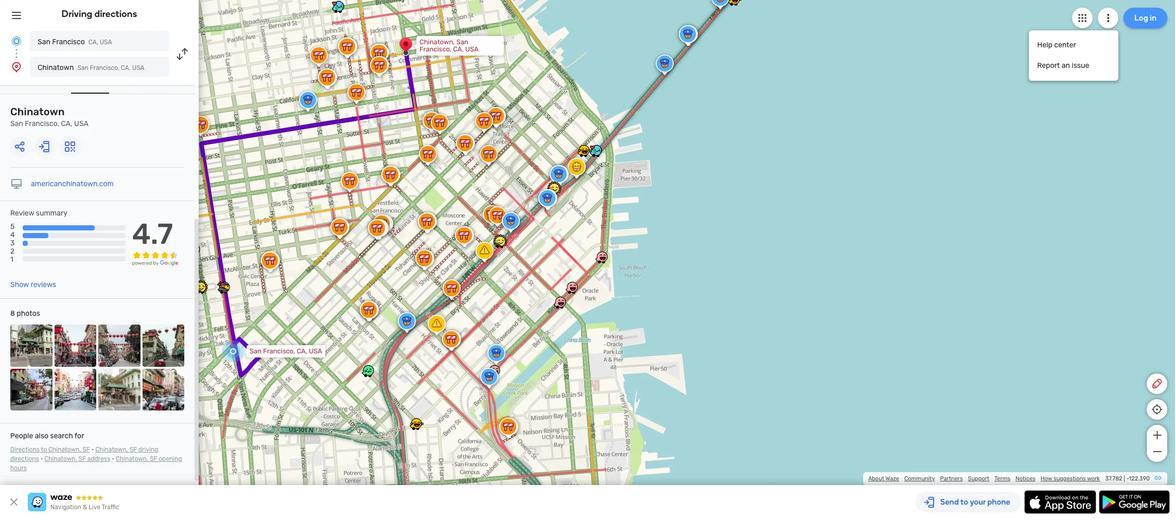 Task type: vqa. For each thing, say whether or not it's contained in the screenshot.
X icon
yes



Task type: describe. For each thing, give the bounding box(es) containing it.
zoom out image
[[1151, 446, 1164, 458]]

destination
[[71, 77, 109, 86]]

hours
[[10, 465, 27, 472]]

support
[[969, 476, 990, 483]]

review
[[10, 209, 34, 218]]

&
[[83, 504, 87, 511]]

chinatown, sf driving directions link
[[10, 447, 158, 463]]

driving
[[138, 447, 158, 454]]

reviews
[[31, 281, 56, 290]]

partners
[[941, 476, 964, 483]]

|
[[1125, 476, 1126, 483]]

people also search for
[[10, 432, 84, 441]]

starting
[[10, 77, 37, 86]]

2
[[10, 247, 15, 256]]

location image
[[10, 61, 23, 73]]

partners link
[[941, 476, 964, 483]]

directions to chinatown, sf
[[10, 447, 90, 454]]

image 3 of chinatown, sf image
[[98, 325, 140, 367]]

x image
[[8, 497, 20, 509]]

sf for opening
[[150, 456, 157, 463]]

chinatown, for chinatown, sf address
[[44, 456, 77, 463]]

image 8 of chinatown, sf image
[[142, 369, 184, 411]]

about waze community partners support terms notices how suggestions work
[[869, 476, 1101, 483]]

8
[[10, 310, 15, 318]]

community link
[[905, 476, 936, 483]]

terms
[[995, 476, 1011, 483]]

notices
[[1016, 476, 1036, 483]]

0 vertical spatial chinatown
[[38, 63, 74, 72]]

destination button
[[71, 77, 109, 94]]

chinatown, san francisco, ca, usa
[[420, 38, 479, 53]]

37.782
[[1106, 476, 1123, 483]]

francisco
[[52, 38, 85, 46]]

zoom in image
[[1151, 430, 1164, 442]]

usa inside chinatown, san francisco, ca, usa
[[466, 45, 479, 53]]

summary
[[36, 209, 68, 218]]

sf for address
[[79, 456, 86, 463]]

suggestions
[[1054, 476, 1087, 483]]

americanchinatown.com link
[[31, 180, 114, 189]]

directions to chinatown, sf link
[[10, 447, 90, 454]]

francisco, inside chinatown, san francisco, ca, usa
[[420, 45, 452, 53]]

3
[[10, 239, 15, 248]]

terms link
[[995, 476, 1011, 483]]

image 5 of chinatown, sf image
[[10, 369, 52, 411]]

0 vertical spatial directions
[[95, 8, 137, 20]]

driving directions
[[62, 8, 137, 20]]

point
[[39, 77, 56, 86]]

4
[[10, 231, 15, 240]]

navigation
[[50, 504, 81, 511]]

san francisco, ca, usa
[[250, 348, 322, 355]]

chinatown, sf address
[[44, 456, 110, 463]]

for
[[75, 432, 84, 441]]

how
[[1041, 476, 1053, 483]]

about
[[869, 476, 885, 483]]

community
[[905, 476, 936, 483]]

1 vertical spatial chinatown
[[10, 106, 65, 118]]

5
[[10, 223, 15, 231]]

4.7
[[132, 217, 173, 251]]

image 4 of chinatown, sf image
[[142, 325, 184, 367]]

ca, inside chinatown, san francisco, ca, usa
[[453, 45, 464, 53]]

to
[[41, 447, 47, 454]]



Task type: locate. For each thing, give the bounding box(es) containing it.
37.782 | -122.390
[[1106, 476, 1151, 483]]

navigation & live traffic
[[50, 504, 119, 511]]

chinatown san francisco, ca, usa up destination
[[38, 63, 145, 72]]

show reviews
[[10, 281, 56, 290]]

0 horizontal spatial directions
[[10, 456, 39, 463]]

live
[[89, 504, 100, 511]]

search
[[50, 432, 73, 441]]

122.390
[[1130, 476, 1151, 483]]

sf inside chinatown, sf opening hours
[[150, 456, 157, 463]]

photos
[[17, 310, 40, 318]]

1 vertical spatial chinatown san francisco, ca, usa
[[10, 106, 89, 128]]

waze
[[886, 476, 900, 483]]

also
[[35, 432, 48, 441]]

image 6 of chinatown, sf image
[[54, 369, 96, 411]]

chinatown, sf opening hours link
[[10, 456, 182, 472]]

support link
[[969, 476, 990, 483]]

chinatown san francisco, ca, usa down point
[[10, 106, 89, 128]]

current location image
[[10, 35, 23, 47]]

sf inside chinatown, sf driving directions
[[130, 447, 137, 454]]

ca, inside san francisco ca, usa
[[88, 39, 98, 46]]

chinatown, inside chinatown, sf driving directions
[[95, 447, 128, 454]]

chinatown san francisco, ca, usa
[[38, 63, 145, 72], [10, 106, 89, 128]]

directions inside chinatown, sf driving directions
[[10, 456, 39, 463]]

-
[[1127, 476, 1130, 483]]

chinatown, for chinatown, sf driving directions
[[95, 447, 128, 454]]

usa inside san francisco ca, usa
[[100, 39, 112, 46]]

5 4 3 2 1
[[10, 223, 15, 264]]

opening
[[159, 456, 182, 463]]

chinatown, for chinatown, sf opening hours
[[116, 456, 148, 463]]

starting point button
[[10, 77, 56, 93]]

image 1 of chinatown, sf image
[[10, 325, 52, 367]]

directions right driving
[[95, 8, 137, 20]]

show
[[10, 281, 29, 290]]

pencil image
[[1152, 378, 1164, 390]]

sf
[[83, 447, 90, 454], [130, 447, 137, 454], [79, 456, 86, 463], [150, 456, 157, 463]]

directions
[[95, 8, 137, 20], [10, 456, 39, 463]]

0 vertical spatial chinatown san francisco, ca, usa
[[38, 63, 145, 72]]

san francisco ca, usa
[[38, 38, 112, 46]]

usa
[[100, 39, 112, 46], [466, 45, 479, 53], [132, 64, 145, 72], [74, 120, 89, 128], [309, 348, 322, 355]]

image 7 of chinatown, sf image
[[98, 369, 140, 411]]

address
[[87, 456, 110, 463]]

chinatown, for chinatown, san francisco, ca, usa
[[420, 38, 455, 46]]

8 photos
[[10, 310, 40, 318]]

san
[[38, 38, 50, 46], [457, 38, 469, 46], [77, 64, 88, 72], [10, 120, 23, 128], [250, 348, 262, 355]]

francisco,
[[420, 45, 452, 53], [90, 64, 119, 72], [25, 120, 59, 128], [263, 348, 295, 355]]

review summary
[[10, 209, 68, 218]]

sf for driving
[[130, 447, 137, 454]]

chinatown, inside chinatown, sf opening hours
[[116, 456, 148, 463]]

driving
[[62, 8, 92, 20]]

notices link
[[1016, 476, 1036, 483]]

chinatown, sf opening hours
[[10, 456, 182, 472]]

chinatown up point
[[38, 63, 74, 72]]

work
[[1088, 476, 1101, 483]]

people
[[10, 432, 33, 441]]

chinatown, sf driving directions
[[10, 447, 158, 463]]

starting point
[[10, 77, 56, 86]]

san inside chinatown, san francisco, ca, usa
[[457, 38, 469, 46]]

americanchinatown.com
[[31, 180, 114, 189]]

chinatown, inside chinatown, san francisco, ca, usa
[[420, 38, 455, 46]]

directions
[[10, 447, 40, 454]]

1 vertical spatial directions
[[10, 456, 39, 463]]

about waze link
[[869, 476, 900, 483]]

link image
[[1155, 474, 1163, 483]]

chinatown,
[[420, 38, 455, 46], [48, 447, 81, 454], [95, 447, 128, 454], [44, 456, 77, 463], [116, 456, 148, 463]]

chinatown
[[38, 63, 74, 72], [10, 106, 65, 118]]

1
[[10, 256, 13, 264]]

chinatown down starting point button
[[10, 106, 65, 118]]

ca,
[[88, 39, 98, 46], [453, 45, 464, 53], [121, 64, 131, 72], [61, 120, 72, 128], [297, 348, 308, 355]]

directions down directions
[[10, 456, 39, 463]]

computer image
[[10, 178, 23, 191]]

traffic
[[102, 504, 119, 511]]

1 horizontal spatial directions
[[95, 8, 137, 20]]

how suggestions work link
[[1041, 476, 1101, 483]]

chinatown, sf address link
[[44, 456, 110, 463]]

image 2 of chinatown, sf image
[[54, 325, 96, 367]]



